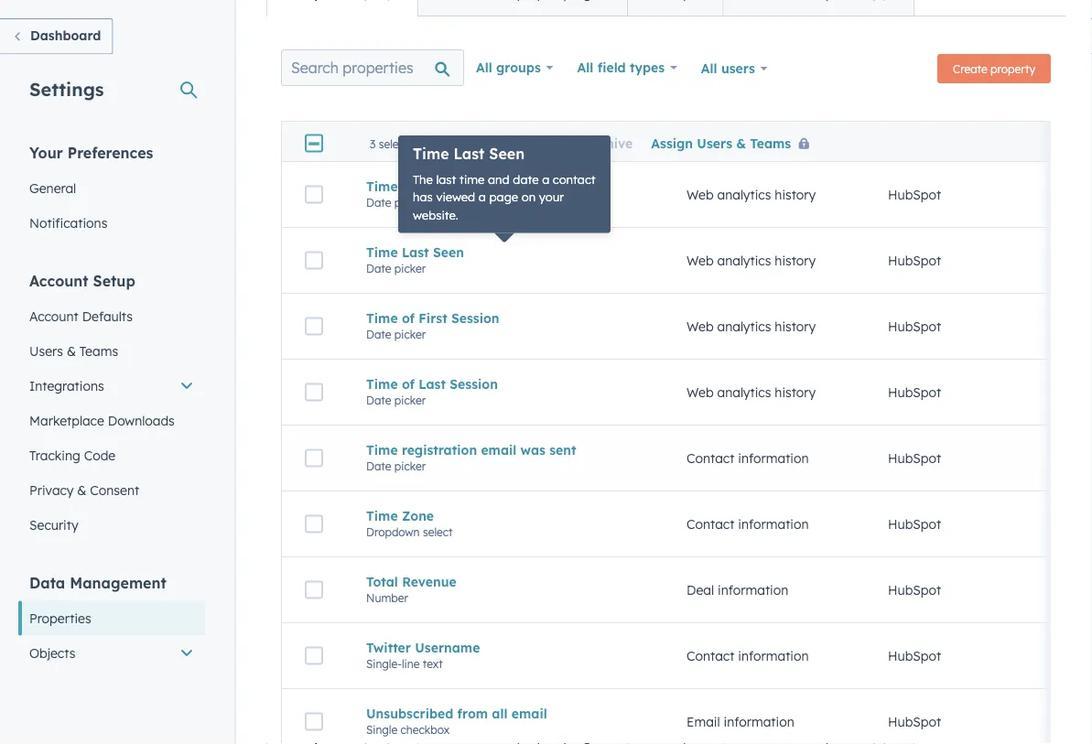 Task type: describe. For each thing, give the bounding box(es) containing it.
of for first
[[402, 310, 415, 326]]

web analytics history for time of last session
[[687, 384, 816, 400]]

your preferences
[[29, 143, 153, 162]]

contact information for sent
[[687, 450, 809, 466]]

assign users & teams
[[652, 135, 792, 151]]

seen for time last seen
[[433, 244, 464, 260]]

twitter username button
[[366, 640, 643, 656]]

of for last
[[402, 376, 415, 392]]

time first seen button
[[366, 178, 643, 194]]

properties
[[29, 610, 91, 627]]

session for time of first session
[[452, 310, 500, 326]]

to
[[492, 135, 505, 151]]

last inside time of last session date picker
[[419, 376, 446, 392]]

the
[[413, 172, 433, 187]]

marketplace downloads link
[[18, 403, 205, 438]]

dropdown
[[366, 526, 420, 539]]

last for time last seen date picker
[[402, 244, 429, 260]]

analytics for time of last session
[[718, 384, 772, 400]]

deal information
[[687, 582, 789, 598]]

was
[[521, 442, 546, 458]]

twitter username single-line text
[[366, 640, 480, 671]]

downloads
[[108, 413, 175, 429]]

all users
[[701, 60, 755, 76]]

date inside time first seen date picker
[[366, 196, 392, 210]]

analytics for time first seen
[[718, 187, 772, 203]]

hubspot for time of last session
[[888, 384, 942, 400]]

text
[[423, 657, 443, 671]]

hubspot for time of first session
[[888, 319, 942, 335]]

time for time first seen
[[366, 178, 398, 194]]

time of first session button
[[366, 310, 643, 326]]

assign
[[652, 135, 693, 151]]

viewed
[[436, 190, 476, 205]]

all
[[492, 706, 508, 722]]

integrations
[[29, 378, 104, 394]]

picker inside time first seen date picker
[[395, 196, 426, 210]]

account for account setup
[[29, 272, 89, 290]]

data management element
[[18, 573, 205, 741]]

registration
[[402, 442, 477, 458]]

Search search field
[[281, 49, 464, 86]]

time last seen tooltip
[[398, 136, 611, 233]]

all groups
[[476, 60, 541, 76]]

users inside account setup element
[[29, 343, 63, 359]]

teams inside account setup element
[[80, 343, 118, 359]]

web analytics history for time of first session
[[687, 319, 816, 335]]

1 horizontal spatial a
[[542, 172, 550, 187]]

account defaults
[[29, 308, 133, 324]]

email information
[[687, 714, 795, 730]]

page
[[490, 190, 519, 205]]

all for all groups
[[476, 60, 493, 76]]

your
[[29, 143, 63, 162]]

first inside time first seen date picker
[[402, 178, 431, 194]]

& for consent
[[77, 482, 86, 498]]

all groups button
[[464, 49, 566, 86]]

hubspot for time first seen
[[888, 187, 942, 203]]

web analytics history for time last seen
[[687, 253, 816, 269]]

on
[[522, 190, 536, 205]]

general link
[[18, 171, 205, 206]]

information for single
[[724, 714, 795, 730]]

add to group
[[463, 135, 548, 151]]

property
[[991, 62, 1036, 76]]

tracking code link
[[18, 438, 205, 473]]

history for time of first session
[[775, 319, 816, 335]]

picker inside time registration email was sent date picker
[[395, 460, 426, 473]]

unsubscribed
[[366, 706, 454, 722]]

all field types button
[[566, 49, 690, 86]]

data
[[29, 574, 65, 592]]

account setup element
[[18, 271, 205, 543]]

all users button
[[690, 49, 780, 88]]

date
[[513, 172, 539, 187]]

session for time of last session
[[450, 376, 498, 392]]

first inside time of first session date picker
[[419, 310, 448, 326]]

website.
[[413, 207, 459, 223]]

3 selected
[[370, 137, 422, 150]]

defaults
[[82, 308, 133, 324]]

tracking code
[[29, 447, 116, 463]]

privacy
[[29, 482, 74, 498]]

revenue
[[402, 574, 457, 590]]

history for time last seen
[[775, 253, 816, 269]]

has
[[413, 190, 433, 205]]

web for time of first session
[[687, 319, 714, 335]]

date inside time last seen date picker
[[366, 262, 392, 275]]

information for sent
[[739, 450, 809, 466]]

dashboard link
[[0, 18, 113, 54]]

picker inside time last seen date picker
[[395, 262, 426, 275]]

username
[[415, 640, 480, 656]]

single-
[[366, 657, 402, 671]]

sent
[[550, 442, 577, 458]]

number
[[366, 591, 409, 605]]

analytics for time of first session
[[718, 319, 772, 335]]

from
[[458, 706, 488, 722]]

1 vertical spatial a
[[479, 190, 486, 205]]

seen inside time last seen the last time and date a contact has viewed a page on your website.
[[489, 145, 525, 163]]

3
[[370, 137, 376, 150]]

account defaults link
[[18, 299, 205, 334]]

security link
[[18, 508, 205, 543]]

time for time last seen
[[366, 244, 398, 260]]

web for time last seen
[[687, 253, 714, 269]]

add to group button
[[444, 135, 548, 151]]

time registration email was sent button
[[366, 442, 643, 458]]

contact information for text
[[687, 648, 809, 664]]

and
[[488, 172, 510, 187]]

total
[[366, 574, 398, 590]]

users & teams
[[29, 343, 118, 359]]

management
[[70, 574, 166, 592]]

time last seen button
[[366, 244, 643, 260]]

contact for text
[[687, 648, 735, 664]]

data management
[[29, 574, 166, 592]]

select
[[423, 526, 453, 539]]



Task type: locate. For each thing, give the bounding box(es) containing it.
last up time
[[454, 145, 485, 163]]

picker up registration at the bottom left of the page
[[395, 394, 426, 407]]

all for all field types
[[578, 60, 594, 76]]

4 web analytics history from the top
[[687, 384, 816, 400]]

time left the
[[366, 178, 398, 194]]

1 contact information from the top
[[687, 450, 809, 466]]

all inside 'popup button'
[[476, 60, 493, 76]]

last
[[436, 172, 457, 187]]

email inside unsubscribed from all email single checkbox
[[512, 706, 547, 722]]

tracking
[[29, 447, 80, 463]]

1 account from the top
[[29, 272, 89, 290]]

session down the time last seen button
[[452, 310, 500, 326]]

deal
[[687, 582, 715, 598]]

time inside time last seen date picker
[[366, 244, 398, 260]]

users & teams link
[[18, 334, 205, 369]]

2 vertical spatial &
[[77, 482, 86, 498]]

time last seen date picker
[[366, 244, 464, 275]]

0 vertical spatial account
[[29, 272, 89, 290]]

3 web from the top
[[687, 319, 714, 335]]

1 horizontal spatial users
[[697, 135, 733, 151]]

session down time of first session date picker
[[450, 376, 498, 392]]

email
[[687, 714, 720, 730]]

account setup
[[29, 272, 135, 290]]

1 vertical spatial last
[[402, 244, 429, 260]]

2 date from the top
[[366, 262, 392, 275]]

& for teams
[[67, 343, 76, 359]]

of inside time of last session date picker
[[402, 376, 415, 392]]

hubspot for time last seen
[[888, 253, 942, 269]]

objects
[[29, 645, 75, 661]]

picker down the
[[395, 196, 426, 210]]

seen for time first seen
[[435, 178, 466, 194]]

account up account defaults
[[29, 272, 89, 290]]

first down time last seen date picker
[[419, 310, 448, 326]]

session inside time of first session date picker
[[452, 310, 500, 326]]

create
[[954, 62, 988, 76]]

0 vertical spatial teams
[[750, 135, 792, 151]]

of down time last seen date picker
[[402, 310, 415, 326]]

seen
[[489, 145, 525, 163], [435, 178, 466, 194], [433, 244, 464, 260]]

checkbox
[[401, 723, 450, 737]]

session
[[452, 310, 500, 326], [450, 376, 498, 392]]

time of first session date picker
[[366, 310, 500, 341]]

users up integrations
[[29, 343, 63, 359]]

0 vertical spatial &
[[737, 135, 746, 151]]

time registration email was sent date picker
[[366, 442, 577, 473]]

4 analytics from the top
[[718, 384, 772, 400]]

1 web from the top
[[687, 187, 714, 203]]

1 picker from the top
[[395, 196, 426, 210]]

last for time last seen the last time and date a contact has viewed a page on your website.
[[454, 145, 485, 163]]

privacy & consent link
[[18, 473, 205, 508]]

seen down website.
[[433, 244, 464, 260]]

1 vertical spatial teams
[[80, 343, 118, 359]]

1 horizontal spatial all
[[578, 60, 594, 76]]

tab panel
[[267, 16, 1093, 745]]

1 vertical spatial users
[[29, 343, 63, 359]]

1 vertical spatial of
[[402, 376, 415, 392]]

2 account from the top
[[29, 308, 79, 324]]

time down time first seen date picker
[[366, 244, 398, 260]]

all left groups
[[476, 60, 493, 76]]

& inside tab panel
[[737, 135, 746, 151]]

account for account defaults
[[29, 308, 79, 324]]

setup
[[93, 272, 135, 290]]

picker inside time of first session date picker
[[395, 328, 426, 341]]

information for text
[[739, 648, 809, 664]]

time inside time of last session date picker
[[366, 376, 398, 392]]

time inside time registration email was sent date picker
[[366, 442, 398, 458]]

consent
[[90, 482, 139, 498]]

teams down defaults at top left
[[80, 343, 118, 359]]

privacy & consent
[[29, 482, 139, 498]]

time left registration at the bottom left of the page
[[366, 442, 398, 458]]

your
[[539, 190, 564, 205]]

your preferences element
[[18, 142, 205, 240]]

seen up and
[[489, 145, 525, 163]]

time for time zone
[[366, 508, 398, 524]]

2 vertical spatial last
[[419, 376, 446, 392]]

4 hubspot from the top
[[888, 384, 942, 400]]

2 vertical spatial contact
[[687, 648, 735, 664]]

1 vertical spatial contact
[[687, 516, 735, 532]]

time last seen the last time and date a contact has viewed a page on your website.
[[413, 145, 596, 223]]

3 picker from the top
[[395, 328, 426, 341]]

picker down registration at the bottom left of the page
[[395, 460, 426, 473]]

2 picker from the top
[[395, 262, 426, 275]]

1 web analytics history from the top
[[687, 187, 816, 203]]

1 history from the top
[[775, 187, 816, 203]]

properties link
[[18, 601, 205, 636]]

all field types
[[578, 60, 665, 76]]

1 vertical spatial first
[[419, 310, 448, 326]]

date inside time of last session date picker
[[366, 394, 392, 407]]

3 web analytics history from the top
[[687, 319, 816, 335]]

email
[[481, 442, 517, 458], [512, 706, 547, 722]]

contact for sent
[[687, 450, 735, 466]]

twitter
[[366, 640, 411, 656]]

4 date from the top
[[366, 394, 392, 407]]

marketplace downloads
[[29, 413, 175, 429]]

time of last session button
[[366, 376, 643, 392]]

all left users
[[701, 60, 718, 76]]

0 vertical spatial seen
[[489, 145, 525, 163]]

0 vertical spatial email
[[481, 442, 517, 458]]

seen inside time last seen date picker
[[433, 244, 464, 260]]

archive button
[[566, 135, 633, 151]]

time first seen date picker
[[366, 178, 466, 210]]

4 web from the top
[[687, 384, 714, 400]]

email left 'was'
[[481, 442, 517, 458]]

1 vertical spatial &
[[67, 343, 76, 359]]

5 hubspot from the top
[[888, 450, 942, 466]]

add
[[463, 135, 488, 151]]

web
[[687, 187, 714, 203], [687, 253, 714, 269], [687, 319, 714, 335], [687, 384, 714, 400]]

group
[[509, 135, 548, 151]]

create property
[[954, 62, 1036, 76]]

& right assign at the right of page
[[737, 135, 746, 151]]

field
[[598, 60, 626, 76]]

teams
[[750, 135, 792, 151], [80, 343, 118, 359]]

email inside time registration email was sent date picker
[[481, 442, 517, 458]]

all inside popup button
[[701, 60, 718, 76]]

3 hubspot from the top
[[888, 319, 942, 335]]

create property button
[[938, 54, 1052, 83]]

web for time first seen
[[687, 187, 714, 203]]

0 horizontal spatial users
[[29, 343, 63, 359]]

8 hubspot from the top
[[888, 648, 942, 664]]

hubspot for time registration email was sent
[[888, 450, 942, 466]]

3 contact information from the top
[[687, 648, 809, 664]]

hubspot for twitter username
[[888, 648, 942, 664]]

time for time registration email was sent
[[366, 442, 398, 458]]

groups
[[497, 60, 541, 76]]

time inside time first seen date picker
[[366, 178, 398, 194]]

total revenue button
[[366, 574, 643, 590]]

objects button
[[18, 636, 205, 671]]

unsubscribed from all email single checkbox
[[366, 706, 547, 737]]

1 contact from the top
[[687, 450, 735, 466]]

types
[[630, 60, 665, 76]]

history for time of last session
[[775, 384, 816, 400]]

archive
[[585, 135, 633, 151]]

history
[[775, 187, 816, 203], [775, 253, 816, 269], [775, 319, 816, 335], [775, 384, 816, 400]]

first left the last
[[402, 178, 431, 194]]

4 history from the top
[[775, 384, 816, 400]]

selected
[[379, 137, 422, 150]]

0 horizontal spatial a
[[479, 190, 486, 205]]

0 horizontal spatial all
[[476, 60, 493, 76]]

2 contact from the top
[[687, 516, 735, 532]]

0 vertical spatial a
[[542, 172, 550, 187]]

picker up time of last session date picker
[[395, 328, 426, 341]]

all for all users
[[701, 60, 718, 76]]

notifications link
[[18, 206, 205, 240]]

single
[[366, 723, 398, 737]]

1 date from the top
[[366, 196, 392, 210]]

analytics for time last seen
[[718, 253, 772, 269]]

2 history from the top
[[775, 253, 816, 269]]

6 hubspot from the top
[[888, 516, 942, 532]]

time up dropdown
[[366, 508, 398, 524]]

2 hubspot from the top
[[888, 253, 942, 269]]

time for time of first session
[[366, 310, 398, 326]]

5 date from the top
[[366, 460, 392, 473]]

0 vertical spatial first
[[402, 178, 431, 194]]

0 vertical spatial last
[[454, 145, 485, 163]]

7 hubspot from the top
[[888, 582, 942, 598]]

dashboard
[[30, 27, 101, 44]]

2 contact information from the top
[[687, 516, 809, 532]]

1 hubspot from the top
[[888, 187, 942, 203]]

users right assign at the right of page
[[697, 135, 733, 151]]

last
[[454, 145, 485, 163], [402, 244, 429, 260], [419, 376, 446, 392]]

of down time of first session date picker
[[402, 376, 415, 392]]

last inside time last seen the last time and date a contact has viewed a page on your website.
[[454, 145, 485, 163]]

time inside time of first session date picker
[[366, 310, 398, 326]]

time up the
[[413, 145, 449, 163]]

0 horizontal spatial teams
[[80, 343, 118, 359]]

2 of from the top
[[402, 376, 415, 392]]

0 vertical spatial users
[[697, 135, 733, 151]]

time inside time last seen the last time and date a contact has viewed a page on your website.
[[413, 145, 449, 163]]

seen inside time first seen date picker
[[435, 178, 466, 194]]

2 horizontal spatial &
[[737, 135, 746, 151]]

teams down users
[[750, 135, 792, 151]]

users inside tab panel
[[697, 135, 733, 151]]

& up integrations
[[67, 343, 76, 359]]

account up users & teams
[[29, 308, 79, 324]]

of inside time of first session date picker
[[402, 310, 415, 326]]

2 web analytics history from the top
[[687, 253, 816, 269]]

3 date from the top
[[366, 328, 392, 341]]

9 hubspot from the top
[[888, 714, 942, 730]]

time for time of last session
[[366, 376, 398, 392]]

last down time of first session date picker
[[419, 376, 446, 392]]

preferences
[[68, 143, 153, 162]]

2 web from the top
[[687, 253, 714, 269]]

hubspot for time zone
[[888, 516, 942, 532]]

3 analytics from the top
[[718, 319, 772, 335]]

1 of from the top
[[402, 310, 415, 326]]

1 analytics from the top
[[718, 187, 772, 203]]

2 vertical spatial seen
[[433, 244, 464, 260]]

0 vertical spatial contact information
[[687, 450, 809, 466]]

time inside time zone dropdown select
[[366, 508, 398, 524]]

all inside "popup button"
[[578, 60, 594, 76]]

users
[[697, 135, 733, 151], [29, 343, 63, 359]]

date inside time registration email was sent date picker
[[366, 460, 392, 473]]

hubspot for unsubscribed from all email
[[888, 714, 942, 730]]

session inside time of last session date picker
[[450, 376, 498, 392]]

last down website.
[[402, 244, 429, 260]]

time zone button
[[366, 508, 643, 524]]

& right privacy
[[77, 482, 86, 498]]

web analytics history for time first seen
[[687, 187, 816, 203]]

line
[[402, 657, 420, 671]]

tab panel containing all groups
[[267, 16, 1093, 745]]

marketplace
[[29, 413, 104, 429]]

all
[[476, 60, 493, 76], [578, 60, 594, 76], [701, 60, 718, 76]]

2 analytics from the top
[[718, 253, 772, 269]]

code
[[84, 447, 116, 463]]

unsubscribed from all email button
[[366, 706, 643, 722]]

date inside time of first session date picker
[[366, 328, 392, 341]]

1 vertical spatial contact information
[[687, 516, 809, 532]]

tab list
[[267, 0, 915, 16]]

1 horizontal spatial teams
[[750, 135, 792, 151]]

3 history from the top
[[775, 319, 816, 335]]

a down time
[[479, 190, 486, 205]]

time of last session date picker
[[366, 376, 498, 407]]

general
[[29, 180, 76, 196]]

picker
[[395, 196, 426, 210], [395, 262, 426, 275], [395, 328, 426, 341], [395, 394, 426, 407], [395, 460, 426, 473]]

picker down website.
[[395, 262, 426, 275]]

time down time last seen date picker
[[366, 310, 398, 326]]

0 horizontal spatial &
[[67, 343, 76, 359]]

time zone dropdown select
[[366, 508, 453, 539]]

0 vertical spatial session
[[452, 310, 500, 326]]

& inside 'link'
[[77, 482, 86, 498]]

time
[[413, 145, 449, 163], [366, 178, 398, 194], [366, 244, 398, 260], [366, 310, 398, 326], [366, 376, 398, 392], [366, 442, 398, 458], [366, 508, 398, 524]]

2 horizontal spatial all
[[701, 60, 718, 76]]

3 contact from the top
[[687, 648, 735, 664]]

time down time of first session date picker
[[366, 376, 398, 392]]

1 horizontal spatial &
[[77, 482, 86, 498]]

a up your
[[542, 172, 550, 187]]

seen right the
[[435, 178, 466, 194]]

hubspot for total revenue
[[888, 582, 942, 598]]

0 vertical spatial contact
[[687, 450, 735, 466]]

web for time of last session
[[687, 384, 714, 400]]

5 picker from the top
[[395, 460, 426, 473]]

history for time first seen
[[775, 187, 816, 203]]

picker inside time of last session date picker
[[395, 394, 426, 407]]

2 vertical spatial contact information
[[687, 648, 809, 664]]

last inside time last seen date picker
[[402, 244, 429, 260]]

0 vertical spatial of
[[402, 310, 415, 326]]

integrations button
[[18, 369, 205, 403]]

4 picker from the top
[[395, 394, 426, 407]]

users
[[722, 60, 755, 76]]

all left field
[[578, 60, 594, 76]]

total revenue number
[[366, 574, 457, 605]]

contact
[[553, 172, 596, 187]]

a
[[542, 172, 550, 187], [479, 190, 486, 205]]

1 vertical spatial account
[[29, 308, 79, 324]]

assign users & teams button
[[652, 135, 817, 151]]

security
[[29, 517, 78, 533]]

1 vertical spatial email
[[512, 706, 547, 722]]

email right all
[[512, 706, 547, 722]]

date
[[366, 196, 392, 210], [366, 262, 392, 275], [366, 328, 392, 341], [366, 394, 392, 407], [366, 460, 392, 473]]

1 vertical spatial seen
[[435, 178, 466, 194]]

1 vertical spatial session
[[450, 376, 498, 392]]



Task type: vqa. For each thing, say whether or not it's contained in the screenshot.
leftmost Press to sort. icon
no



